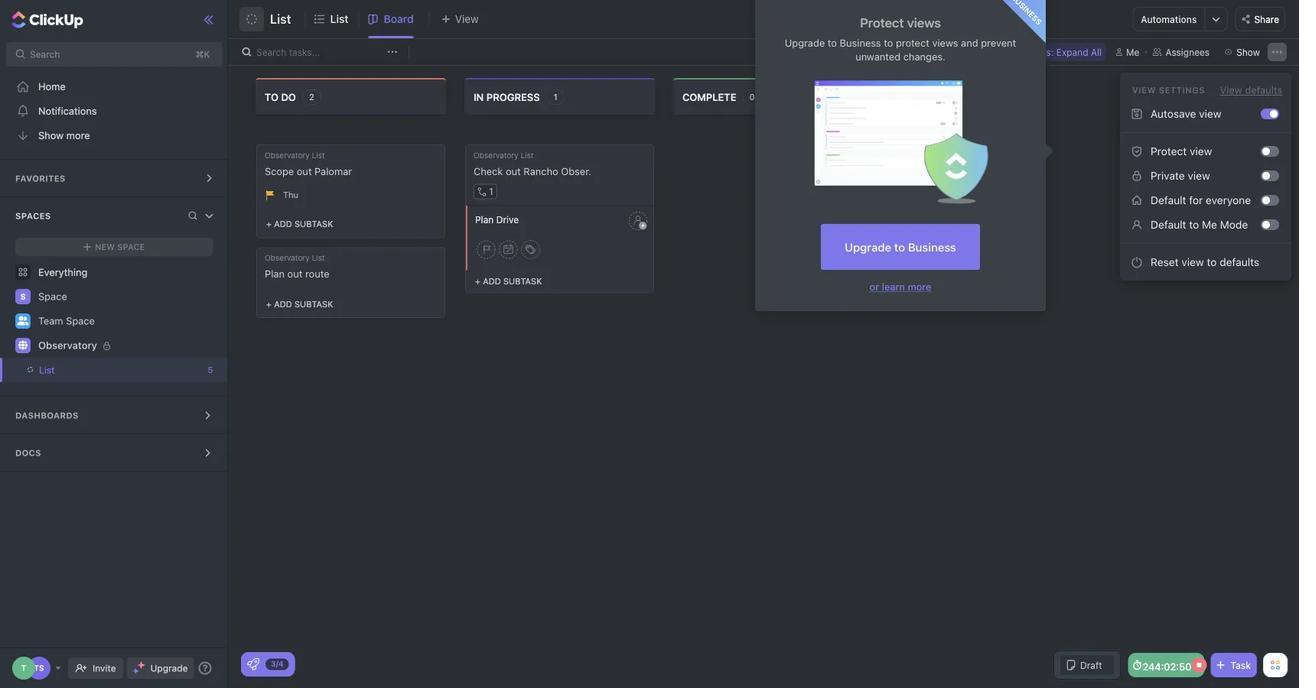Task type: locate. For each thing, give the bounding box(es) containing it.
subtask down route
[[295, 299, 333, 309]]

1 horizontal spatial more
[[908, 281, 932, 292]]

team
[[38, 315, 63, 327]]

views left and
[[933, 37, 959, 48]]

0 vertical spatial 1
[[554, 92, 558, 102]]

+ add subtask down route
[[266, 299, 333, 309]]

observatory for plan
[[265, 254, 310, 263]]

0 horizontal spatial search
[[30, 49, 60, 60]]

+ down plan drive
[[475, 277, 481, 287]]

docs
[[15, 449, 41, 458]]

favorites
[[15, 174, 66, 184]]

list
[[270, 12, 291, 26], [330, 13, 349, 25], [312, 151, 325, 160], [521, 151, 534, 160], [312, 254, 325, 263], [39, 365, 55, 376]]

0 vertical spatial +
[[266, 219, 272, 229]]

+ add subtask for plan out route
[[475, 277, 542, 287]]

view up autosave view button
[[1220, 84, 1243, 96]]

list up dashboards
[[39, 365, 55, 376]]

protect
[[860, 15, 904, 30]]

+
[[266, 219, 272, 229], [475, 277, 481, 287], [266, 299, 272, 309]]

plan drive link
[[466, 206, 654, 271]]

me button
[[1110, 43, 1146, 61]]

more right learn at the top right
[[908, 281, 932, 292]]

upgrade
[[785, 37, 825, 48], [845, 240, 892, 254], [150, 664, 188, 674]]

me
[[1127, 47, 1140, 57], [1202, 218, 1218, 231]]

more inside the sidebar navigation
[[66, 130, 90, 141]]

Search tasks... text field
[[256, 41, 383, 63]]

0 horizontal spatial view
[[1133, 85, 1157, 95]]

search left tasks...
[[256, 47, 286, 57]]

0 vertical spatial space
[[117, 242, 145, 252]]

list inside the sidebar navigation
[[39, 365, 55, 376]]

assignees button
[[1146, 43, 1217, 61]]

observatory up check
[[474, 151, 519, 160]]

list link
[[330, 0, 355, 38], [0, 358, 198, 383]]

1 vertical spatial views
[[933, 37, 959, 48]]

out for rancho
[[506, 165, 521, 177]]

0 vertical spatial subtask
[[295, 219, 333, 229]]

in
[[474, 91, 484, 103]]

out right scope
[[297, 165, 312, 177]]

1 vertical spatial list link
[[0, 358, 198, 383]]

out inside observatory list scope out palomar
[[297, 165, 312, 177]]

1 horizontal spatial upgrade
[[785, 37, 825, 48]]

observatory link
[[38, 334, 215, 358]]

0 vertical spatial views
[[908, 15, 941, 30]]

1 vertical spatial upgrade
[[845, 240, 892, 254]]

space up team
[[38, 291, 67, 302]]

1 horizontal spatial view
[[1220, 84, 1243, 96]]

reset view to defaults
[[1151, 256, 1260, 269]]

observatory for check
[[474, 151, 519, 160]]

2 vertical spatial +
[[266, 299, 272, 309]]

search tasks...
[[256, 47, 320, 57]]

1 right 'progress'
[[554, 92, 558, 102]]

reset view to defaults button
[[1127, 250, 1286, 275]]

add down observatory list plan out route
[[274, 299, 292, 309]]

subtask for plan out route
[[504, 277, 542, 287]]

business
[[1010, 0, 1044, 27], [840, 37, 881, 48], [908, 240, 957, 254]]

2 vertical spatial business
[[908, 240, 957, 254]]

search inside the sidebar navigation
[[30, 49, 60, 60]]

check
[[474, 165, 503, 177]]

unwanted
[[856, 51, 901, 62]]

share button
[[1236, 7, 1286, 31]]

observatory up scope
[[265, 151, 310, 160]]

1 horizontal spatial search
[[256, 47, 286, 57]]

5
[[208, 365, 213, 375]]

observatory
[[265, 151, 310, 160], [474, 151, 519, 160], [265, 254, 310, 263], [38, 340, 97, 351]]

space right new at the left top of page
[[117, 242, 145, 252]]

0 vertical spatial defaults
[[1246, 84, 1283, 96]]

or learn more link
[[870, 281, 932, 292]]

space for team
[[66, 315, 95, 327]]

1 horizontal spatial list link
[[330, 0, 355, 38]]

+ down observatory list plan out route
[[266, 299, 272, 309]]

or learn more
[[870, 281, 932, 292]]

more
[[66, 130, 90, 141], [908, 281, 932, 292]]

palomar
[[315, 165, 352, 177]]

2 horizontal spatial business
[[1010, 0, 1044, 27]]

0 horizontal spatial upgrade
[[150, 664, 188, 674]]

list inside observatory list plan out route
[[312, 254, 325, 263]]

to
[[828, 37, 837, 48], [884, 37, 893, 48], [265, 91, 279, 103], [1190, 218, 1200, 231], [895, 240, 905, 254], [1207, 256, 1217, 269]]

add for scope out palomar
[[274, 219, 292, 229]]

autosave view
[[1151, 107, 1222, 120]]

view right the reset
[[1182, 256, 1204, 269]]

search
[[256, 47, 286, 57], [30, 49, 60, 60]]

observatory inside observatory list check out rancho obser.
[[474, 151, 519, 160]]

observatory list plan out route
[[265, 254, 330, 280]]

plan
[[475, 214, 494, 225], [265, 268, 285, 280]]

space right team
[[66, 315, 95, 327]]

2 vertical spatial + add subtask
[[266, 299, 333, 309]]

observatory up route
[[265, 254, 310, 263]]

to do
[[265, 91, 296, 103]]

automations
[[1141, 14, 1197, 24]]

search up home
[[30, 49, 60, 60]]

+ up observatory list plan out route
[[266, 219, 272, 229]]

upgrade inside protect views upgrade to business to protect views and prevent unwanted changes.
[[785, 37, 825, 48]]

view defaults
[[1220, 84, 1283, 96]]

0 horizontal spatial me
[[1127, 47, 1140, 57]]

globe image
[[18, 341, 28, 350]]

1 vertical spatial + add subtask
[[475, 277, 542, 287]]

0 vertical spatial more
[[66, 130, 90, 141]]

notifications link
[[0, 99, 228, 123]]

1 vertical spatial defaults
[[1220, 256, 1260, 269]]

view
[[1220, 84, 1243, 96], [1133, 85, 1157, 95]]

0 vertical spatial plan
[[475, 214, 494, 225]]

view for autosave
[[1199, 107, 1222, 120]]

defaults down "share"
[[1246, 84, 1283, 96]]

plan left drive
[[475, 214, 494, 225]]

list up search tasks...
[[270, 12, 291, 26]]

drive
[[496, 214, 519, 225]]

defaults down mode
[[1220, 256, 1260, 269]]

me left mode
[[1202, 218, 1218, 231]]

1 horizontal spatial business
[[908, 240, 957, 254]]

observatory inside observatory list plan out route
[[265, 254, 310, 263]]

plan inside observatory list plan out route
[[265, 268, 285, 280]]

business up or learn more
[[908, 240, 957, 254]]

1 for to do
[[554, 92, 558, 102]]

autosave
[[1151, 107, 1197, 120]]

0 horizontal spatial more
[[66, 130, 90, 141]]

invite
[[93, 664, 116, 674]]

2 vertical spatial add
[[274, 299, 292, 309]]

list inside observatory list scope out palomar
[[312, 151, 325, 160]]

0 horizontal spatial business
[[840, 37, 881, 48]]

view down the settings
[[1199, 107, 1222, 120]]

observatory inside observatory list scope out palomar
[[265, 151, 310, 160]]

view up autosave
[[1133, 85, 1157, 95]]

1 vertical spatial 1
[[489, 186, 493, 197]]

subtask
[[295, 219, 333, 229], [504, 277, 542, 287], [295, 299, 333, 309]]

list up route
[[312, 254, 325, 263]]

more down notifications on the left top
[[66, 130, 90, 141]]

view
[[1199, 107, 1222, 120], [1182, 256, 1204, 269]]

1 horizontal spatial 1
[[554, 92, 558, 102]]

0 horizontal spatial 1
[[489, 186, 493, 197]]

0 vertical spatial add
[[274, 219, 292, 229]]

list up rancho
[[521, 151, 534, 160]]

everything
[[38, 267, 88, 278]]

defaults
[[1246, 84, 1283, 96], [1220, 256, 1260, 269]]

+ add subtask
[[266, 219, 333, 229], [475, 277, 542, 287], [266, 299, 333, 309]]

board
[[384, 13, 414, 25]]

list link up search tasks... text field
[[330, 0, 355, 38]]

out
[[297, 165, 312, 177], [506, 165, 521, 177], [287, 268, 303, 280]]

0 horizontal spatial plan
[[265, 268, 285, 280]]

upgrade for upgrade
[[150, 664, 188, 674]]

+ add subtask up observatory list plan out route
[[266, 219, 333, 229]]

business up unwanted
[[840, 37, 881, 48]]

+ add subtask for 1
[[266, 299, 333, 309]]

2 vertical spatial space
[[66, 315, 95, 327]]

1 vertical spatial plan
[[265, 268, 285, 280]]

1
[[554, 92, 558, 102], [489, 186, 493, 197]]

space
[[117, 242, 145, 252], [38, 291, 67, 302], [66, 315, 95, 327]]

add down plan drive
[[483, 277, 501, 287]]

view settings
[[1133, 85, 1206, 95]]

observatory list scope out palomar
[[265, 151, 352, 177]]

add up observatory list plan out route
[[274, 219, 292, 229]]

upgrade link
[[127, 658, 194, 680]]

upgrade inside the sidebar navigation
[[150, 664, 188, 674]]

add for list
[[274, 299, 292, 309]]

out inside observatory list check out rancho obser.
[[506, 165, 521, 177]]

1 vertical spatial more
[[908, 281, 932, 292]]

+ add subtask down drive
[[475, 277, 542, 287]]

out right check
[[506, 165, 521, 177]]

1 vertical spatial view
[[1182, 256, 1204, 269]]

list up search tasks... text field
[[330, 13, 349, 25]]

changes.
[[904, 51, 946, 62]]

1 vertical spatial subtask
[[504, 277, 542, 287]]

default
[[1151, 218, 1187, 231]]

out inside observatory list plan out route
[[287, 268, 303, 280]]

subtask down "plan drive" link
[[504, 277, 542, 287]]

complete
[[683, 91, 737, 103]]

list link down team space link
[[0, 358, 198, 383]]

space for new
[[117, 242, 145, 252]]

list up palomar
[[312, 151, 325, 160]]

2 vertical spatial upgrade
[[150, 664, 188, 674]]

onboarding checklist button element
[[247, 659, 259, 671]]

views up protect
[[908, 15, 941, 30]]

plan left route
[[265, 268, 285, 280]]

list inside observatory list check out rancho obser.
[[521, 151, 534, 160]]

subtask up observatory list plan out route
[[295, 219, 333, 229]]

+ for scope out palomar
[[266, 219, 272, 229]]

protect views upgrade to business to protect views and prevent unwanted changes.
[[785, 15, 1017, 62]]

1 horizontal spatial me
[[1202, 218, 1218, 231]]

protect
[[896, 37, 930, 48]]

1 horizontal spatial plan
[[475, 214, 494, 225]]

0 vertical spatial business
[[1010, 0, 1044, 27]]

views
[[908, 15, 941, 30], [933, 37, 959, 48]]

0 vertical spatial me
[[1127, 47, 1140, 57]]

out for route
[[287, 268, 303, 280]]

1 down check
[[489, 186, 493, 197]]

0 vertical spatial upgrade
[[785, 37, 825, 48]]

2 vertical spatial subtask
[[295, 299, 333, 309]]

add
[[274, 219, 292, 229], [483, 277, 501, 287], [274, 299, 292, 309]]

team space link
[[38, 309, 215, 334]]

business up prevent
[[1010, 0, 1044, 27]]

route
[[305, 268, 330, 280]]

out left route
[[287, 268, 303, 280]]

1 vertical spatial me
[[1202, 218, 1218, 231]]

observatory down team space
[[38, 340, 97, 351]]

me left the assignees button
[[1127, 47, 1140, 57]]

1 vertical spatial business
[[840, 37, 881, 48]]

0 vertical spatial view
[[1199, 107, 1222, 120]]

2 horizontal spatial upgrade
[[845, 240, 892, 254]]



Task type: vqa. For each thing, say whether or not it's contained in the screenshot.
MINUTES corresponding to Start Date
no



Task type: describe. For each thing, give the bounding box(es) containing it.
tasks...
[[289, 47, 320, 57]]

progress
[[487, 91, 540, 103]]

1 vertical spatial add
[[483, 277, 501, 287]]

observatory for scope
[[265, 151, 310, 160]]

in progress
[[474, 91, 540, 103]]

dashboards
[[15, 411, 79, 421]]

view defaults button
[[1220, 84, 1283, 96]]

new
[[95, 242, 115, 252]]

observatory inside the sidebar navigation
[[38, 340, 97, 351]]

settings
[[1159, 85, 1206, 95]]

business inside protect views upgrade to business to protect views and prevent unwanted changes.
[[840, 37, 881, 48]]

3/4
[[271, 660, 284, 669]]

out for palomar
[[297, 165, 312, 177]]

show more
[[38, 130, 90, 141]]

view for reset
[[1182, 256, 1204, 269]]

0 vertical spatial list link
[[330, 0, 355, 38]]

1 for observatory
[[489, 186, 493, 197]]

1 vertical spatial +
[[475, 277, 481, 287]]

sidebar navigation
[[0, 0, 228, 689]]

list inside button
[[270, 12, 291, 26]]

everything link
[[0, 260, 228, 285]]

home
[[38, 81, 66, 92]]

task
[[1231, 661, 1251, 671]]

list button
[[264, 2, 291, 36]]

0 vertical spatial + add subtask
[[266, 219, 333, 229]]

new space
[[95, 242, 145, 252]]

learn
[[882, 281, 905, 292]]

search for search tasks...
[[256, 47, 286, 57]]

favorites button
[[0, 160, 228, 197]]

rancho
[[524, 165, 558, 177]]

and
[[961, 37, 979, 48]]

space link
[[38, 285, 215, 309]]

view for view settings
[[1133, 85, 1157, 95]]

reset
[[1151, 256, 1179, 269]]

home link
[[0, 74, 228, 99]]

onboarding checklist button image
[[247, 659, 259, 671]]

1 vertical spatial space
[[38, 291, 67, 302]]

board link
[[384, 0, 420, 38]]

upgrade to business
[[845, 240, 957, 254]]

0 horizontal spatial list link
[[0, 358, 198, 383]]

obser.
[[561, 165, 592, 177]]

share
[[1255, 14, 1280, 25]]

autosave view button
[[1127, 102, 1261, 126]]

automations button
[[1134, 8, 1205, 31]]

plan drive
[[475, 214, 519, 225]]

me inside button
[[1202, 218, 1218, 231]]

+ for list
[[266, 299, 272, 309]]

show
[[38, 130, 64, 141]]

2
[[309, 92, 314, 102]]

mode
[[1221, 218, 1249, 231]]

default to me mode button
[[1127, 213, 1261, 237]]

default to me mode
[[1151, 218, 1249, 231]]

0
[[750, 92, 755, 102]]

upgrade to business link
[[821, 224, 980, 270]]

business inside upgrade to business link
[[908, 240, 957, 254]]

view for view defaults
[[1220, 84, 1243, 96]]

observatory list check out rancho obser.
[[474, 151, 592, 177]]

scope
[[265, 165, 294, 177]]

prevent
[[981, 37, 1017, 48]]

subtask for 1
[[295, 299, 333, 309]]

do
[[281, 91, 296, 103]]

or
[[870, 281, 880, 292]]

upgrade for upgrade to business
[[845, 240, 892, 254]]

244:02:50
[[1143, 661, 1192, 673]]

team space
[[38, 315, 95, 327]]

notifications
[[38, 105, 97, 117]]

defaults inside button
[[1220, 256, 1260, 269]]

assignees
[[1166, 47, 1210, 57]]

user group image
[[17, 316, 29, 326]]

me inside 'button'
[[1127, 47, 1140, 57]]

search for search
[[30, 49, 60, 60]]

⌘k
[[196, 49, 210, 60]]



